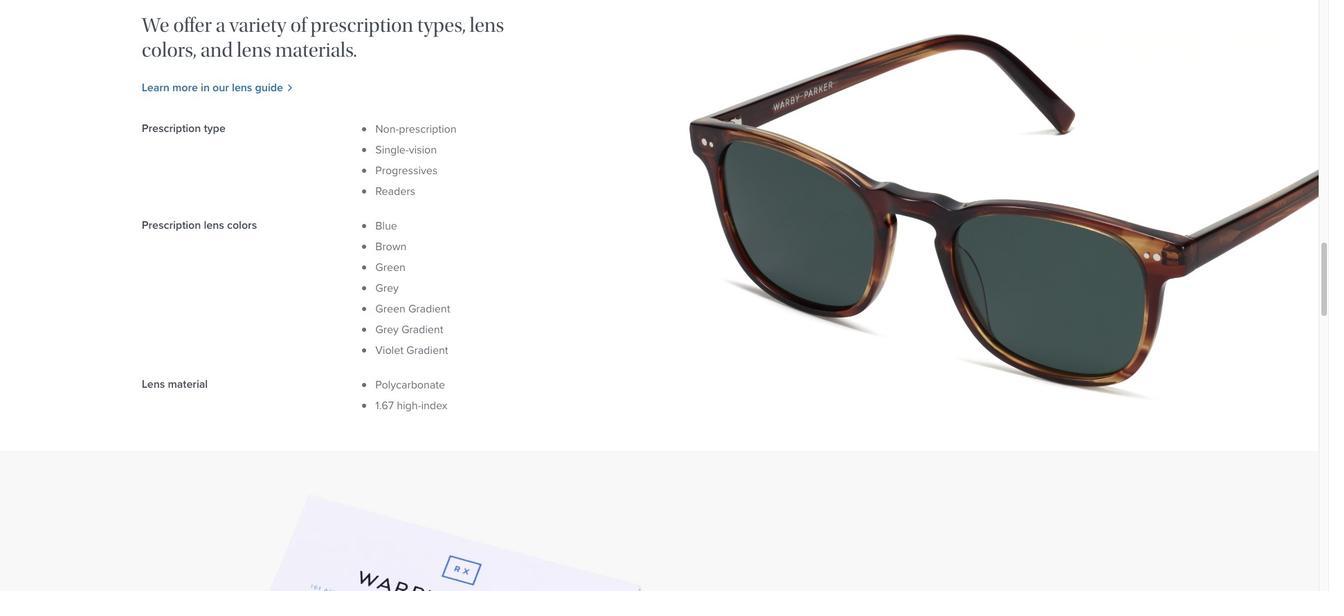 Task type: locate. For each thing, give the bounding box(es) containing it.
lens material
[[142, 377, 208, 393]]

0 vertical spatial grey
[[375, 281, 399, 297]]

learn
[[142, 80, 170, 96]]

2 list from the top
[[359, 218, 559, 360]]

prescription for prescription lens colors
[[142, 218, 201, 234]]

girl posing with head resting on hand image
[[684, 25, 1329, 404]]

list containing polycarbonate
[[359, 377, 559, 416]]

green
[[375, 260, 406, 276], [375, 301, 406, 317]]

gradient
[[408, 301, 450, 317], [401, 322, 443, 338], [406, 343, 448, 359]]

non-
[[375, 121, 399, 137]]

grey down brown
[[375, 281, 399, 297]]

index
[[421, 398, 447, 414]]

lens
[[470, 13, 504, 38], [237, 38, 271, 63], [232, 80, 252, 96], [204, 218, 224, 234]]

1 vertical spatial gradient
[[401, 322, 443, 338]]

list containing non-prescription
[[359, 121, 559, 201]]

guide
[[255, 80, 283, 96]]

violet
[[375, 343, 404, 359]]

prescription type
[[142, 121, 226, 137]]

1 vertical spatial prescription
[[142, 218, 201, 234]]

0 vertical spatial prescription
[[142, 121, 201, 137]]

list for prescription type
[[359, 121, 559, 201]]

brown
[[375, 239, 407, 255]]

lens right types,
[[470, 13, 504, 38]]

list containing blue
[[359, 218, 559, 360]]

1 list from the top
[[359, 121, 559, 201]]

prescription inside non-prescription single-vision progressives readers
[[399, 121, 457, 137]]

single-
[[375, 142, 409, 158]]

blue
[[375, 218, 397, 234]]

2 vertical spatial list
[[359, 377, 559, 416]]

grey up violet
[[375, 322, 399, 338]]

prescription up materials.
[[310, 13, 413, 38]]

1 vertical spatial list
[[359, 218, 559, 360]]

1 prescription from the top
[[142, 121, 201, 137]]

prescription
[[142, 121, 201, 137], [142, 218, 201, 234]]

0 vertical spatial green
[[375, 260, 406, 276]]

variety
[[229, 13, 286, 38]]

green down brown
[[375, 260, 406, 276]]

2 vertical spatial gradient
[[406, 343, 448, 359]]

prescription pad and pen image
[[139, 488, 651, 592]]

blue brown green grey green gradient grey gradient violet gradient
[[375, 218, 450, 359]]

prescription
[[310, 13, 413, 38], [399, 121, 457, 137]]

list
[[359, 121, 559, 201], [359, 218, 559, 360], [359, 377, 559, 416]]

green up violet
[[375, 301, 406, 317]]

0 vertical spatial list
[[359, 121, 559, 201]]

in
[[201, 80, 210, 96]]

prescription up vision
[[399, 121, 457, 137]]

grey
[[375, 281, 399, 297], [375, 322, 399, 338]]

0 vertical spatial prescription
[[310, 13, 413, 38]]

colors,
[[142, 38, 197, 63]]

materials.
[[275, 38, 357, 63]]

we
[[142, 13, 169, 38]]

learn more in our lens guide link
[[142, 80, 294, 96]]

list for prescription lens colors
[[359, 218, 559, 360]]

1 vertical spatial prescription
[[399, 121, 457, 137]]

3 list from the top
[[359, 377, 559, 416]]

and
[[200, 38, 233, 63]]

2 grey from the top
[[375, 322, 399, 338]]

we offer a variety of prescription types, lens colors, and lens materials.
[[142, 13, 504, 63]]

1 vertical spatial green
[[375, 301, 406, 317]]

a
[[216, 13, 226, 38]]

2 prescription from the top
[[142, 218, 201, 234]]

prescription inside we offer a variety of prescription types, lens colors, and lens materials.
[[310, 13, 413, 38]]

more
[[172, 80, 198, 96]]

1 vertical spatial grey
[[375, 322, 399, 338]]



Task type: describe. For each thing, give the bounding box(es) containing it.
1.67
[[375, 398, 394, 414]]

0 vertical spatial gradient
[[408, 301, 450, 317]]

lens right our
[[232, 80, 252, 96]]

lens down variety
[[237, 38, 271, 63]]

offer
[[173, 13, 212, 38]]

vision
[[409, 142, 437, 158]]

prescription for prescription type
[[142, 121, 201, 137]]

1 green from the top
[[375, 260, 406, 276]]

prescription lens colors
[[142, 218, 257, 234]]

colors
[[227, 218, 257, 234]]

2 green from the top
[[375, 301, 406, 317]]

polycarbonate 1.67 high-index
[[375, 378, 447, 414]]

1 grey from the top
[[375, 281, 399, 297]]

lens left colors
[[204, 218, 224, 234]]

non-prescription single-vision progressives readers
[[375, 121, 457, 200]]

type
[[204, 121, 226, 137]]

lens
[[142, 377, 165, 393]]

learn more in our lens guide
[[142, 80, 283, 96]]

readers
[[375, 184, 415, 200]]

polycarbonate
[[375, 378, 445, 393]]

material
[[168, 377, 208, 393]]

list for lens material
[[359, 377, 559, 416]]

progressives
[[375, 163, 438, 179]]

high-
[[397, 398, 421, 414]]

our
[[213, 80, 229, 96]]

types,
[[417, 13, 466, 38]]

of
[[290, 13, 307, 38]]



Task type: vqa. For each thing, say whether or not it's contained in the screenshot.
PDP Thumbnail Image 4
no



